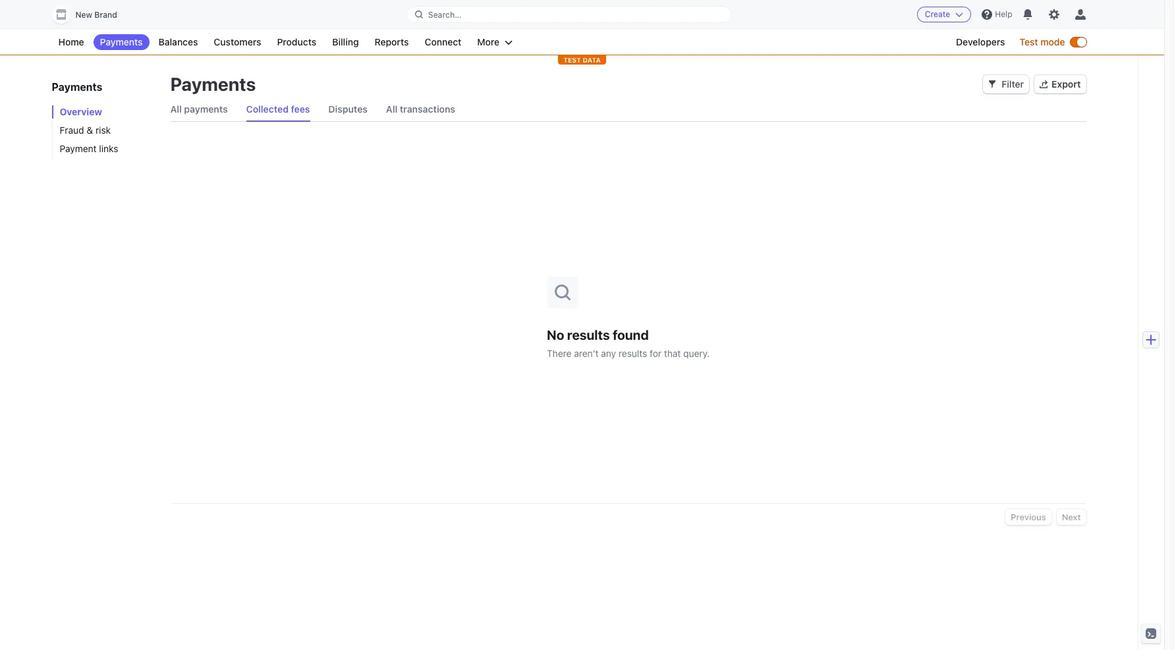 Task type: describe. For each thing, give the bounding box(es) containing it.
more button
[[471, 34, 519, 50]]

payment links
[[60, 143, 118, 154]]

filter
[[1002, 78, 1024, 90]]

new brand
[[75, 10, 117, 20]]

test data
[[563, 56, 601, 64]]

developers link
[[949, 34, 1012, 50]]

mode
[[1041, 36, 1065, 47]]

1 vertical spatial results
[[619, 348, 647, 359]]

next
[[1062, 512, 1081, 523]]

previous button
[[1006, 509, 1051, 525]]

new
[[75, 10, 92, 20]]

query.
[[683, 348, 710, 359]]

billing
[[332, 36, 359, 47]]

fees
[[291, 103, 310, 115]]

overview link
[[52, 105, 157, 119]]

for
[[650, 348, 662, 359]]

reports
[[375, 36, 409, 47]]

payment
[[60, 143, 97, 154]]

payments link
[[93, 34, 149, 50]]

new brand button
[[52, 5, 130, 24]]

all for all payments
[[170, 103, 182, 115]]

payments
[[184, 103, 228, 115]]

all payments link
[[170, 98, 228, 121]]

disputes
[[328, 103, 368, 115]]

filter button
[[983, 75, 1029, 94]]

tab list containing all payments
[[170, 98, 1086, 122]]

aren't
[[574, 348, 599, 359]]

0 horizontal spatial results
[[567, 327, 610, 342]]

products link
[[270, 34, 323, 50]]

payment links link
[[52, 142, 157, 156]]

found
[[613, 327, 649, 342]]

overview
[[60, 106, 102, 117]]

there
[[547, 348, 572, 359]]

customers
[[214, 36, 261, 47]]

billing link
[[326, 34, 365, 50]]

fraud & risk link
[[52, 124, 157, 137]]

Search… search field
[[407, 6, 731, 23]]



Task type: locate. For each thing, give the bounding box(es) containing it.
home link
[[52, 34, 91, 50]]

collected
[[246, 103, 289, 115]]

risk
[[96, 125, 111, 136]]

disputes link
[[328, 98, 368, 121]]

tab list
[[170, 98, 1086, 122]]

all left the transactions
[[386, 103, 397, 115]]

2 all from the left
[[386, 103, 397, 115]]

1 all from the left
[[170, 103, 182, 115]]

all
[[170, 103, 182, 115], [386, 103, 397, 115]]

svg image
[[989, 80, 997, 88]]

help
[[995, 9, 1012, 19]]

next button
[[1057, 509, 1086, 525]]

collected fees link
[[246, 98, 310, 121]]

balances link
[[152, 34, 205, 50]]

all payments
[[170, 103, 228, 115]]

results down found
[[619, 348, 647, 359]]

results up aren't
[[567, 327, 610, 342]]

all transactions link
[[386, 98, 455, 121]]

fraud & risk
[[60, 125, 111, 136]]

export button
[[1035, 75, 1086, 94]]

fraud
[[60, 125, 84, 136]]

that
[[664, 348, 681, 359]]

all transactions
[[386, 103, 455, 115]]

brand
[[94, 10, 117, 20]]

Search… text field
[[407, 6, 731, 23]]

test
[[1020, 36, 1038, 47]]

more
[[477, 36, 500, 47]]

balances
[[159, 36, 198, 47]]

payments down brand at left top
[[100, 36, 143, 47]]

connect
[[425, 36, 461, 47]]

1 horizontal spatial results
[[619, 348, 647, 359]]

test
[[563, 56, 581, 64]]

&
[[87, 125, 93, 136]]

any
[[601, 348, 616, 359]]

all inside all transactions link
[[386, 103, 397, 115]]

help button
[[977, 4, 1018, 25]]

all for all transactions
[[386, 103, 397, 115]]

customers link
[[207, 34, 268, 50]]

data
[[583, 56, 601, 64]]

search…
[[428, 10, 462, 19]]

no
[[547, 327, 564, 342]]

all inside all payments link
[[170, 103, 182, 115]]

no results found there aren't any results for that query.
[[547, 327, 710, 359]]

all left payments
[[170, 103, 182, 115]]

export
[[1052, 78, 1081, 90]]

payments up overview
[[52, 81, 102, 93]]

create button
[[917, 7, 971, 22]]

connect link
[[418, 34, 468, 50]]

products
[[277, 36, 316, 47]]

results
[[567, 327, 610, 342], [619, 348, 647, 359]]

0 horizontal spatial all
[[170, 103, 182, 115]]

transactions
[[400, 103, 455, 115]]

collected fees
[[246, 103, 310, 115]]

0 vertical spatial results
[[567, 327, 610, 342]]

reports link
[[368, 34, 415, 50]]

create
[[925, 9, 950, 19]]

links
[[99, 143, 118, 154]]

payments
[[100, 36, 143, 47], [170, 73, 256, 95], [52, 81, 102, 93]]

developers
[[956, 36, 1005, 47]]

1 horizontal spatial all
[[386, 103, 397, 115]]

previous
[[1011, 512, 1046, 523]]

payments up payments
[[170, 73, 256, 95]]

home
[[58, 36, 84, 47]]

test mode
[[1020, 36, 1065, 47]]



Task type: vqa. For each thing, say whether or not it's contained in the screenshot.
more filters
no



